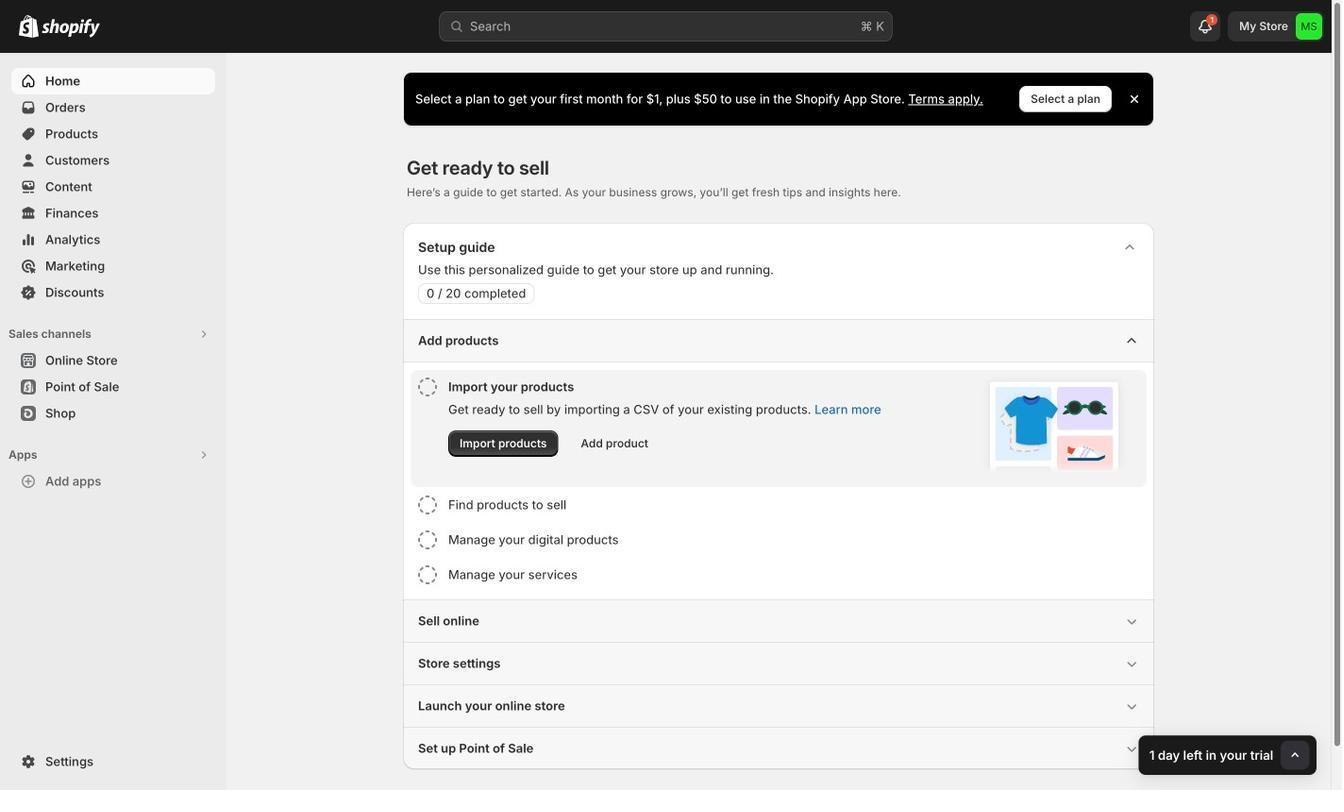 Task type: locate. For each thing, give the bounding box(es) containing it.
shopify image
[[42, 19, 100, 38]]

mark manage your digital products as done image
[[418, 531, 437, 549]]

guide categories group
[[403, 319, 1155, 769]]

manage your services group
[[411, 558, 1147, 592]]

mark manage your services as done image
[[418, 566, 437, 584]]

my store image
[[1296, 13, 1323, 40]]

shopify image
[[19, 15, 39, 38]]



Task type: describe. For each thing, give the bounding box(es) containing it.
manage your digital products group
[[411, 523, 1147, 557]]

add products group
[[403, 319, 1155, 600]]

find products to sell group
[[411, 488, 1147, 522]]

mark find products to sell as done image
[[418, 496, 437, 515]]

setup guide region
[[403, 223, 1155, 769]]

mark import your products as done image
[[418, 378, 437, 397]]

import your products group
[[411, 370, 1147, 487]]



